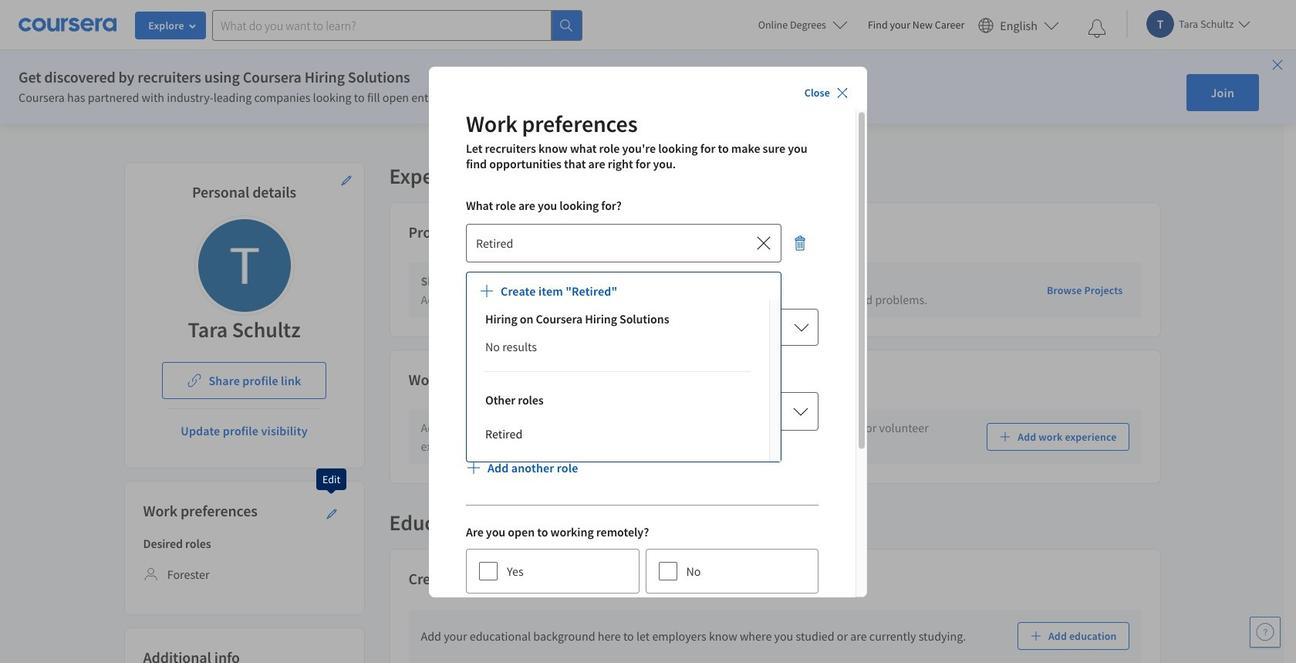 Task type: vqa. For each thing, say whether or not it's contained in the screenshot.
Secure your spot today. Classes begin August 2024.
no



Task type: describe. For each thing, give the bounding box(es) containing it.
information about credentials section image
[[490, 574, 502, 586]]

help center image
[[1257, 623, 1275, 641]]

profile photo image
[[198, 219, 291, 312]]

Type to search field
[[476, 234, 741, 252]]

coursera image
[[19, 13, 117, 37]]

edit personal details. image
[[340, 174, 352, 187]]



Task type: locate. For each thing, give the bounding box(es) containing it.
None field
[[476, 234, 749, 252]]

delete image
[[793, 235, 808, 251]]

None button
[[466, 224, 782, 262], [466, 392, 819, 431], [466, 224, 782, 262], [466, 392, 819, 431]]

edit image
[[325, 508, 338, 520]]

group
[[466, 524, 819, 600]]

list box
[[467, 300, 781, 462]]

information about the projects section image
[[468, 227, 481, 239]]

dialog
[[429, 66, 868, 663]]

None search field
[[212, 10, 583, 41]]



